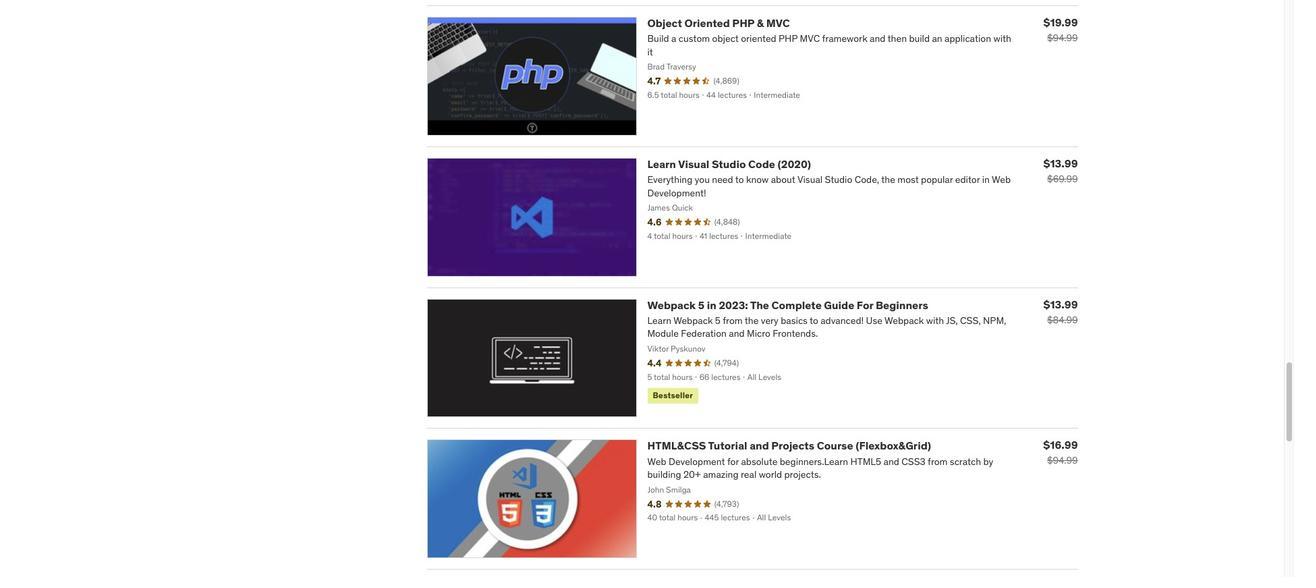 Task type: describe. For each thing, give the bounding box(es) containing it.
$13.99 $84.99
[[1044, 297, 1078, 326]]

$19.99 $94.99
[[1044, 15, 1078, 44]]

mvc
[[767, 16, 790, 30]]

$16.99
[[1044, 438, 1078, 452]]

and
[[750, 439, 769, 453]]

html&css
[[648, 439, 706, 453]]

guide
[[824, 298, 855, 312]]

learn visual studio code (2020)
[[648, 157, 811, 171]]

$94.99 for $16.99
[[1048, 455, 1078, 467]]

the
[[751, 298, 770, 312]]

$69.99
[[1048, 173, 1078, 185]]

learn
[[648, 157, 676, 171]]

studio
[[712, 157, 746, 171]]

object
[[648, 16, 682, 30]]

oriented
[[685, 16, 730, 30]]

webpack 5 in 2023: the complete guide for beginners
[[648, 298, 929, 312]]

html&css tutorial and projects course  (flexbox&grid) link
[[648, 439, 932, 453]]

webpack 5 in 2023: the complete guide for beginners link
[[648, 298, 929, 312]]

course
[[817, 439, 854, 453]]

$13.99 $69.99
[[1044, 156, 1078, 185]]

projects
[[772, 439, 815, 453]]



Task type: locate. For each thing, give the bounding box(es) containing it.
$84.99
[[1048, 314, 1078, 326]]

$16.99 $94.99
[[1044, 438, 1078, 467]]

complete
[[772, 298, 822, 312]]

$94.99 down $19.99
[[1048, 32, 1078, 44]]

code
[[749, 157, 776, 171]]

visual
[[679, 157, 710, 171]]

for
[[857, 298, 874, 312]]

1 $13.99 from the top
[[1044, 156, 1078, 170]]

learn visual studio code (2020) link
[[648, 157, 811, 171]]

2 $13.99 from the top
[[1044, 297, 1078, 311]]

$94.99 for $19.99
[[1048, 32, 1078, 44]]

object oriented php & mvc
[[648, 16, 790, 30]]

(flexbox&grid)
[[856, 439, 932, 453]]

$13.99 for learn visual studio code (2020)
[[1044, 156, 1078, 170]]

1 vertical spatial $94.99
[[1048, 455, 1078, 467]]

5
[[698, 298, 705, 312]]

tutorial
[[709, 439, 748, 453]]

$13.99 for webpack 5 in 2023: the complete guide for beginners
[[1044, 297, 1078, 311]]

$94.99
[[1048, 32, 1078, 44], [1048, 455, 1078, 467]]

$94.99 inside $16.99 $94.99
[[1048, 455, 1078, 467]]

2 $94.99 from the top
[[1048, 455, 1078, 467]]

object oriented php & mvc link
[[648, 16, 790, 30]]

2023:
[[719, 298, 749, 312]]

webpack
[[648, 298, 696, 312]]

$13.99
[[1044, 156, 1078, 170], [1044, 297, 1078, 311]]

php
[[733, 16, 755, 30]]

html&css tutorial and projects course  (flexbox&grid)
[[648, 439, 932, 453]]

beginners
[[876, 298, 929, 312]]

1 $94.99 from the top
[[1048, 32, 1078, 44]]

(2020)
[[778, 157, 811, 171]]

&
[[757, 16, 764, 30]]

$13.99 up $84.99
[[1044, 297, 1078, 311]]

$19.99
[[1044, 15, 1078, 29]]

in
[[707, 298, 717, 312]]

$94.99 inside $19.99 $94.99
[[1048, 32, 1078, 44]]

$13.99 up $69.99
[[1044, 156, 1078, 170]]

$94.99 down $16.99
[[1048, 455, 1078, 467]]

1 vertical spatial $13.99
[[1044, 297, 1078, 311]]

0 vertical spatial $94.99
[[1048, 32, 1078, 44]]

0 vertical spatial $13.99
[[1044, 156, 1078, 170]]



Task type: vqa. For each thing, say whether or not it's contained in the screenshot.
HTML&CSS Tutorial and Projects Course  (Flexbox&Grid) link
yes



